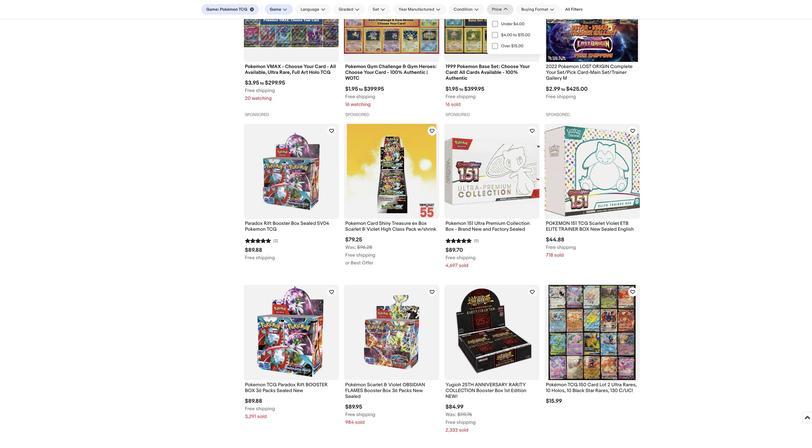 Task type: locate. For each thing, give the bounding box(es) containing it.
0 horizontal spatial 151
[[468, 221, 474, 227]]

sold for $89.70
[[459, 263, 469, 269]]

sealed inside pokemon tcg paradox rift booster box 36 packs sealed new
[[277, 388, 292, 394]]

1 5 out of 5 stars image from the left
[[245, 238, 271, 244]]

card inside pokemon vmax - choose your card - all available, ultra rare, full art holo tcg
[[315, 64, 326, 70]]

1 horizontal spatial 16
[[446, 101, 450, 108]]

2
[[608, 382, 611, 388]]

to
[[514, 32, 517, 38], [260, 81, 264, 86], [359, 87, 363, 92], [460, 87, 464, 92], [562, 87, 566, 92]]

violet left high
[[367, 227, 380, 233]]

scarlet inside pokémon scarlet & violet obsidian flames booster box 36 packs new sealed
[[367, 382, 383, 388]]

shipping inside $84.99 was: $119.76 free shipping 2,333 sold
[[457, 420, 476, 426]]

new
[[472, 227, 482, 233], [591, 227, 601, 233], [293, 388, 303, 394], [413, 388, 423, 394]]

c/uc!
[[619, 388, 634, 394]]

was: down the $84.99 in the right bottom of the page
[[446, 412, 457, 418]]

1 horizontal spatial pokémon
[[346, 382, 366, 388]]

0 horizontal spatial $1.95
[[346, 86, 358, 92]]

$2.99
[[546, 86, 561, 92]]

ultra inside pokemon 151 ultra premium collection box - brand new and factory sealed
[[475, 221, 485, 227]]

pokémon right game:
[[220, 7, 238, 12]]

to right $2.99
[[562, 87, 566, 92]]

sold right 718
[[555, 253, 564, 259]]

card left shiny
[[367, 221, 378, 227]]

shipping down $44.88
[[557, 245, 576, 251]]

box
[[580, 227, 590, 233], [245, 388, 255, 394]]

pokemon up '$89.88 free shipping 3,291 sold'
[[245, 382, 266, 388]]

box
[[291, 221, 300, 227], [419, 221, 427, 227], [446, 227, 454, 233], [383, 388, 391, 394], [495, 388, 504, 394]]

pack
[[406, 227, 417, 233]]

ultra left 'premium'
[[475, 221, 485, 227]]

0 horizontal spatial watching
[[252, 95, 272, 102]]

watching down wotc
[[351, 101, 371, 108]]

$399.95 down pokemon gym challenge & gym heroes: choose your card - 100% authentic | wotc link
[[364, 86, 384, 92]]

2 10 from the left
[[567, 388, 572, 394]]

box right trainer
[[580, 227, 590, 233]]

151 right pokemon
[[571, 221, 577, 227]]

pokemon vmax - choose your card - all available, ultra rare, full art holo tcg link
[[245, 64, 338, 77]]

$89.88 up 3,291
[[245, 398, 262, 405]]

box right "ex"
[[419, 221, 427, 227]]

$399.95 down the cards
[[465, 86, 485, 92]]

shipping down $425.00
[[557, 94, 576, 100]]

was: inside $84.99 was: $119.76 free shipping 2,333 sold
[[446, 412, 457, 418]]

0 horizontal spatial was:
[[346, 245, 356, 251]]

paradox left the booster
[[278, 382, 296, 388]]

1 sponsored from the left
[[245, 112, 269, 117]]

2 horizontal spatial scarlet
[[590, 221, 605, 227]]

free inside $1.95 to $399.95 free shipping 16 watching
[[346, 94, 355, 100]]

0 vertical spatial rift
[[264, 221, 272, 227]]

$15.00 down $4.00 to $15.00 link
[[512, 43, 524, 49]]

16 down wotc
[[346, 101, 350, 108]]

pokemon 151 tcg scarlet violet etb elite trainer box new sealed english link
[[546, 221, 639, 234]]

pokémon tcg 150 card lot 2 ultra rares, 10 holos, 10 black star rares, 130 c/uc! image
[[549, 285, 636, 381]]

shiny
[[379, 221, 391, 227]]

w/shrink
[[418, 227, 437, 233]]

your left m
[[546, 69, 556, 76]]

free down $2.99
[[546, 94, 556, 100]]

treasure
[[392, 221, 411, 227]]

tcg right holo
[[321, 69, 331, 76]]

1 horizontal spatial watching
[[351, 101, 371, 108]]

$89.88 inside $89.88 free shipping
[[245, 247, 262, 254]]

5 out of 5 stars image for $89.88
[[245, 238, 271, 244]]

$4.00
[[514, 21, 525, 27], [502, 32, 513, 38]]

1 vertical spatial $15.00
[[512, 43, 524, 49]]

16
[[346, 101, 350, 108], [446, 101, 450, 108]]

free inside '$89.88 free shipping 3,291 sold'
[[245, 406, 255, 412]]

1 horizontal spatial 100%
[[506, 69, 518, 76]]

1 horizontal spatial box
[[580, 227, 590, 233]]

& left "obsidian" at the bottom
[[384, 382, 388, 388]]

sold down the card!
[[451, 101, 461, 108]]

was: down $79.25
[[346, 245, 356, 251]]

pokemon card shiny treasure ex box scarlet & violet high class pack w/shrink
[[346, 221, 437, 233]]

1 horizontal spatial gym
[[408, 64, 418, 70]]

5 out of 5 stars image
[[245, 238, 271, 244], [446, 238, 472, 244]]

0 horizontal spatial scarlet
[[346, 227, 361, 233]]

tcg right game:
[[239, 7, 248, 12]]

paradox rift booster box sealed sv04 pokemon tcg link
[[245, 221, 338, 234]]

card left "lot"
[[588, 382, 599, 388]]

to for $2.99 to $425.00 free shipping
[[562, 87, 566, 92]]

pokémon up $15.99
[[546, 382, 567, 388]]

2 5 out of 5 stars image from the left
[[446, 238, 472, 244]]

shipping inside $89.95 free shipping 984 sold
[[356, 412, 376, 418]]

2 $89.88 from the top
[[245, 398, 262, 405]]

box left the sv04 at the left of page
[[291, 221, 300, 227]]

$1.95 inside $1.95 to $399.95 free shipping 16 sold
[[446, 86, 459, 92]]

& inside pokemon gym challenge & gym heroes: choose your card - 100% authentic | wotc
[[403, 64, 407, 70]]

heroes:
[[419, 64, 437, 70]]

1 horizontal spatial scarlet
[[367, 382, 383, 388]]

pokemon up (2) link
[[245, 227, 266, 233]]

to down under $4.00 link
[[514, 32, 517, 38]]

free down wotc
[[346, 94, 355, 100]]

to inside $3.95 to $299.95 free shipping 20 watching
[[260, 81, 264, 86]]

shipping inside $89.70 free shipping 4,697 sold
[[457, 255, 476, 261]]

0 horizontal spatial 10
[[546, 388, 551, 394]]

1 vertical spatial &
[[362, 227, 366, 233]]

factory
[[493, 227, 509, 233]]

2 36 from the left
[[392, 388, 398, 394]]

pokémon up $89.95 at the bottom left of the page
[[346, 382, 366, 388]]

pokemon up $3.95 on the top left of page
[[245, 64, 266, 70]]

984
[[346, 420, 354, 426]]

1 vertical spatial rift
[[297, 382, 305, 388]]

ultra up the $299.95
[[268, 69, 279, 76]]

16 inside $1.95 to $399.95 free shipping 16 watching
[[346, 101, 350, 108]]

1 vertical spatial paradox
[[278, 382, 296, 388]]

1 horizontal spatial booster
[[364, 388, 382, 394]]

151
[[468, 221, 474, 227], [571, 221, 577, 227]]

booster inside yugioh 25th anniversary rarity collection booster box 1st edition new!
[[477, 388, 494, 394]]

151 left and
[[468, 221, 474, 227]]

151 inside pokemon 151 ultra premium collection box - brand new and factory sealed
[[468, 221, 474, 227]]

free up 3,291
[[245, 406, 255, 412]]

0 horizontal spatial box
[[245, 388, 255, 394]]

$84.99
[[446, 404, 464, 411]]

base
[[479, 64, 490, 70]]

pokemon up wotc
[[346, 64, 366, 70]]

$89.88 inside '$89.88 free shipping 3,291 sold'
[[245, 398, 262, 405]]

2 gym from the left
[[408, 64, 418, 70]]

1 horizontal spatial $399.95
[[465, 86, 485, 92]]

pokemon inside 1999 pokemon base set: choose your card! all cards available - 100% authentic
[[457, 64, 478, 70]]

0 horizontal spatial ultra
[[268, 69, 279, 76]]

pokémon inside pokémon tcg 150 card lot 2 ultra rares, 10 holos, 10 black star rares, 130 c/uc!
[[546, 382, 567, 388]]

shipping down $89.70
[[457, 255, 476, 261]]

16 for $1.95 to $399.95 free shipping 16 watching
[[346, 101, 350, 108]]

1 horizontal spatial 36
[[392, 388, 398, 394]]

0 horizontal spatial packs
[[263, 388, 276, 394]]

2 151 from the left
[[571, 221, 577, 227]]

tcg up "(2)"
[[267, 227, 277, 233]]

authentic down 1999
[[446, 75, 468, 82]]

2 $1.95 from the left
[[446, 86, 459, 92]]

16 down the card!
[[446, 101, 450, 108]]

rift inside pokemon tcg paradox rift booster box 36 packs sealed new
[[297, 382, 305, 388]]

2 $399.95 from the left
[[465, 86, 485, 92]]

2 horizontal spatial pokémon
[[546, 382, 567, 388]]

2 horizontal spatial booster
[[477, 388, 494, 394]]

0 horizontal spatial authentic
[[404, 69, 426, 76]]

1 horizontal spatial 5 out of 5 stars image
[[446, 238, 472, 244]]

& right challenge
[[403, 64, 407, 70]]

booster right the 25th on the right
[[477, 388, 494, 394]]

tap to watch item - paradox rift booster box sealed sv04 pokemon tcg image
[[327, 126, 336, 135]]

1 gym from the left
[[367, 64, 378, 70]]

box up '$89.88 free shipping 3,291 sold'
[[245, 388, 255, 394]]

english
[[618, 227, 634, 233]]

$4.00 down under
[[502, 32, 513, 38]]

0 horizontal spatial all
[[330, 64, 336, 70]]

1999 pokemon base set: choose your card! all cards available - 100% authentic
[[446, 64, 530, 82]]

pokemon up (5) link
[[446, 221, 467, 227]]

rares,
[[623, 382, 637, 388], [596, 388, 610, 394]]

sold right 3,291
[[257, 414, 267, 420]]

10 left black
[[567, 388, 572, 394]]

1 vertical spatial ultra
[[475, 221, 485, 227]]

elite
[[546, 227, 558, 233]]

$15.00 down under $4.00 link
[[518, 32, 531, 38]]

shipping down the $299.95
[[256, 88, 275, 94]]

5 out of 5 stars image up $89.70
[[446, 238, 472, 244]]

$1.95 down the card!
[[446, 86, 459, 92]]

card-
[[578, 69, 591, 76]]

2 vertical spatial &
[[384, 382, 388, 388]]

your
[[304, 64, 314, 70], [520, 64, 530, 70], [364, 69, 374, 76], [546, 69, 556, 76]]

choose inside pokemon gym challenge & gym heroes: choose your card - 100% authentic | wotc
[[346, 69, 363, 76]]

2 100% from the left
[[506, 69, 518, 76]]

paradox rift booster box sealed sv04 pokemon tcg image
[[244, 124, 339, 219]]

1 vertical spatial $89.88
[[245, 398, 262, 405]]

shipping down $119.76
[[457, 420, 476, 426]]

all right the card!
[[460, 69, 466, 76]]

|
[[427, 69, 428, 76]]

sponsored down $1.95 to $399.95 free shipping 16 watching
[[346, 112, 370, 117]]

1 horizontal spatial ultra
[[475, 221, 485, 227]]

violet left "obsidian" at the bottom
[[389, 382, 402, 388]]

pokemon gym challenge & gym heroes: choose your card - 100% authentic | wotc image
[[344, 0, 439, 54]]

to inside $1.95 to $399.95 free shipping 16 watching
[[359, 87, 363, 92]]

$1.95 down wotc
[[346, 86, 358, 92]]

1 $399.95 from the left
[[364, 86, 384, 92]]

0 horizontal spatial pokémon
[[220, 7, 238, 12]]

free up 2,333
[[446, 420, 456, 426]]

$4.00 to $15.00 link
[[487, 30, 546, 41]]

0 horizontal spatial 16
[[346, 101, 350, 108]]

2 horizontal spatial ultra
[[612, 382, 622, 388]]

free down (2) link
[[245, 255, 255, 261]]

2 horizontal spatial all
[[566, 7, 571, 12]]

all
[[566, 7, 571, 12], [330, 64, 336, 70], [460, 69, 466, 76]]

box inside pokemon 151 tcg scarlet violet etb elite trainer box new sealed english
[[580, 227, 590, 233]]

2022 pokemon lost origin complete your set/pick card-main set/trainer gallery m link
[[546, 64, 639, 83]]

sold inside $89.95 free shipping 984 sold
[[355, 420, 365, 426]]

pokémon inside pokémon scarlet & violet obsidian flames booster box 36 packs new sealed
[[346, 382, 366, 388]]

to for $1.95 to $399.95 free shipping 16 watching
[[359, 87, 363, 92]]

pokemon card shiny treasure ex box scarlet & violet high class pack w/shrink image
[[347, 124, 437, 219]]

1 horizontal spatial violet
[[389, 382, 402, 388]]

1 vertical spatial was:
[[446, 412, 457, 418]]

violet inside pokemon 151 tcg scarlet violet etb elite trainer box new sealed english
[[607, 221, 620, 227]]

0 vertical spatial &
[[403, 64, 407, 70]]

paradox
[[245, 221, 263, 227], [278, 382, 296, 388]]

violet inside pokémon scarlet & violet obsidian flames booster box 36 packs new sealed
[[389, 382, 402, 388]]

rares, left 130
[[596, 388, 610, 394]]

authentic left |
[[404, 69, 426, 76]]

2 16 from the left
[[446, 101, 450, 108]]

16 inside $1.95 to $399.95 free shipping 16 sold
[[446, 101, 450, 108]]

1999 pokemon base set: choose your card! all cards available - 100% authentic link
[[446, 64, 539, 83]]

free inside $89.95 free shipping 984 sold
[[346, 412, 355, 418]]

booster right flames
[[364, 388, 382, 394]]

watching inside $1.95 to $399.95 free shipping 16 watching
[[351, 101, 371, 108]]

sponsored down $2.99 to $425.00 free shipping
[[546, 112, 570, 117]]

0 vertical spatial $4.00
[[514, 21, 525, 27]]

1 horizontal spatial was:
[[446, 412, 457, 418]]

2 packs from the left
[[399, 388, 412, 394]]

buying format button
[[516, 4, 560, 15]]

tcg right pokemon
[[578, 221, 589, 227]]

$1.95 for $1.95 to $399.95 free shipping 16 watching
[[346, 86, 358, 92]]

condition
[[454, 7, 473, 12]]

0 vertical spatial $15.00
[[518, 32, 531, 38]]

ultra right 2
[[612, 382, 622, 388]]

box left 1st
[[495, 388, 504, 394]]

free inside $79.25 was: $96.28 free shipping or best offer
[[346, 253, 355, 259]]

1 horizontal spatial 10
[[567, 388, 572, 394]]

free inside $44.88 free shipping 718 sold
[[546, 245, 556, 251]]

your inside 1999 pokemon base set: choose your card! all cards available - 100% authentic
[[520, 64, 530, 70]]

1 horizontal spatial 151
[[571, 221, 577, 227]]

free up 984 at bottom left
[[346, 412, 355, 418]]

pokemon gym challenge & gym heroes: choose your card - 100% authentic | wotc link
[[346, 64, 438, 83]]

1 100% from the left
[[390, 69, 403, 76]]

sold inside $44.88 free shipping 718 sold
[[555, 253, 564, 259]]

game: pokémon tcg
[[206, 7, 248, 12]]

pokemon gym challenge & gym heroes: choose your card - 100% authentic | wotc
[[346, 64, 437, 82]]

5 out of 5 stars image up $89.88 free shipping
[[245, 238, 271, 244]]

all inside 1999 pokemon base set: choose your card! all cards available - 100% authentic
[[460, 69, 466, 76]]

1 horizontal spatial paradox
[[278, 382, 296, 388]]

your inside pokemon vmax - choose your card - all available, ultra rare, full art holo tcg
[[304, 64, 314, 70]]

pokémon
[[220, 7, 238, 12], [346, 382, 366, 388], [546, 382, 567, 388]]

price
[[492, 7, 502, 12]]

box left "obsidian" at the bottom
[[383, 388, 391, 394]]

pokemon inside pokemon card shiny treasure ex box scarlet & violet high class pack w/shrink
[[346, 221, 366, 227]]

box inside paradox rift booster box sealed sv04 pokemon tcg
[[291, 221, 300, 227]]

to inside $2.99 to $425.00 free shipping
[[562, 87, 566, 92]]

(2)
[[274, 239, 278, 244]]

shipping down (2) link
[[256, 255, 275, 261]]

0 horizontal spatial $4.00
[[502, 32, 513, 38]]

watching right 20
[[252, 95, 272, 102]]

1 horizontal spatial &
[[384, 382, 388, 388]]

0 horizontal spatial choose
[[285, 64, 303, 70]]

to inside $1.95 to $399.95 free shipping 16 sold
[[460, 87, 464, 92]]

$79.25 was: $96.28 free shipping or best offer
[[346, 237, 376, 266]]

& up $79.25
[[362, 227, 366, 233]]

shipping down wotc
[[356, 94, 376, 100]]

watching inside $3.95 to $299.95 free shipping 20 watching
[[252, 95, 272, 102]]

sv04
[[317, 221, 329, 227]]

shipping inside $89.88 free shipping
[[256, 255, 275, 261]]

authentic
[[404, 69, 426, 76], [446, 75, 468, 82]]

free up 4,697
[[446, 255, 456, 261]]

1 horizontal spatial rift
[[297, 382, 305, 388]]

box inside pokémon scarlet & violet obsidian flames booster box 36 packs new sealed
[[383, 388, 391, 394]]

free down the card!
[[446, 94, 456, 100]]

100% left |
[[390, 69, 403, 76]]

2 vertical spatial ultra
[[612, 382, 622, 388]]

paradox up (2) link
[[245, 221, 263, 227]]

over
[[502, 43, 511, 49]]

$89.88 down (2) link
[[245, 247, 262, 254]]

36 inside pokemon tcg paradox rift booster box 36 packs sealed new
[[256, 388, 262, 394]]

tap to watch item - pokémon scarlet & violet obsidian flames booster box 36 packs new sealed image
[[428, 288, 437, 297]]

0 horizontal spatial 36
[[256, 388, 262, 394]]

pokémon scarlet & violet obsidian flames booster box 36 packs new sealed image
[[344, 285, 439, 381]]

0 horizontal spatial paradox
[[245, 221, 263, 227]]

1 horizontal spatial $1.95
[[446, 86, 459, 92]]

graded
[[339, 7, 353, 12]]

new inside pokemon 151 tcg scarlet violet etb elite trainer box new sealed english
[[591, 227, 601, 233]]

shipping inside $3.95 to $299.95 free shipping 20 watching
[[256, 88, 275, 94]]

151 inside pokemon 151 tcg scarlet violet etb elite trainer box new sealed english
[[571, 221, 577, 227]]

filters
[[571, 7, 583, 12]]

packs inside pokémon scarlet & violet obsidian flames booster box 36 packs new sealed
[[399, 388, 412, 394]]

rift up (2) link
[[264, 221, 272, 227]]

pokemon
[[245, 64, 266, 70], [346, 64, 366, 70], [457, 64, 478, 70], [559, 64, 579, 70], [346, 221, 366, 227], [446, 221, 467, 227], [245, 227, 266, 233], [245, 382, 266, 388]]

your inside 2022 pokemon lost origin complete your set/pick card-main set/trainer gallery m
[[546, 69, 556, 76]]

scarlet left etb at the right of the page
[[590, 221, 605, 227]]

pokemon 151 ultra premium collection box - brand new and factory sealed image
[[445, 124, 540, 219]]

scarlet
[[590, 221, 605, 227], [346, 227, 361, 233], [367, 382, 383, 388]]

was: for $84.99
[[446, 412, 457, 418]]

available,
[[245, 69, 267, 76]]

1 $1.95 from the left
[[346, 86, 358, 92]]

100% right set: in the right top of the page
[[506, 69, 518, 76]]

was: inside $79.25 was: $96.28 free shipping or best offer
[[346, 245, 356, 251]]

0 horizontal spatial 100%
[[390, 69, 403, 76]]

0 horizontal spatial $399.95
[[364, 86, 384, 92]]

10
[[546, 388, 551, 394], [567, 388, 572, 394]]

0 horizontal spatial violet
[[367, 227, 380, 233]]

was: for $79.25
[[346, 245, 356, 251]]

pokemon up $79.25
[[346, 221, 366, 227]]

set/trainer
[[602, 69, 627, 76]]

pokemon inside paradox rift booster box sealed sv04 pokemon tcg
[[245, 227, 266, 233]]

paradox inside paradox rift booster box sealed sv04 pokemon tcg
[[245, 221, 263, 227]]

vmax
[[267, 64, 281, 70]]

36 up '$89.88 free shipping 3,291 sold'
[[256, 388, 262, 394]]

tcg up '$89.88 free shipping 3,291 sold'
[[267, 382, 277, 388]]

pokémon tcg 150 card lot 2 ultra rares, 10 holos, 10 black star rares, 130 c/uc! link
[[546, 382, 639, 396]]

2 sponsored from the left
[[346, 112, 370, 117]]

pokémon for pokémon scarlet & violet obsidian flames booster box 36 packs new sealed
[[346, 382, 366, 388]]

$44.88 free shipping 718 sold
[[546, 237, 576, 259]]

- inside pokemon 151 ultra premium collection box - brand new and factory sealed
[[455, 227, 457, 233]]

1 151 from the left
[[468, 221, 474, 227]]

1999 pokemon base set: choose your card! all cards available - 100% authentic image
[[445, 0, 540, 54]]

0 horizontal spatial &
[[362, 227, 366, 233]]

pokemon up m
[[559, 64, 579, 70]]

free
[[245, 88, 255, 94], [346, 94, 355, 100], [446, 94, 456, 100], [546, 94, 556, 100], [546, 245, 556, 251], [346, 253, 355, 259], [245, 255, 255, 261], [446, 255, 456, 261], [245, 406, 255, 412], [346, 412, 355, 418], [446, 420, 456, 426]]

0 vertical spatial $89.88
[[245, 247, 262, 254]]

1 $89.88 from the top
[[245, 247, 262, 254]]

scarlet right flames
[[367, 382, 383, 388]]

1 horizontal spatial all
[[460, 69, 466, 76]]

booster up "(2)"
[[273, 221, 290, 227]]

shipping down the cards
[[457, 94, 476, 100]]

1 horizontal spatial choose
[[346, 69, 363, 76]]

- inside 1999 pokemon base set: choose your card! all cards available - 100% authentic
[[503, 69, 505, 76]]

sealed inside pokemon 151 tcg scarlet violet etb elite trainer box new sealed english
[[602, 227, 617, 233]]

$3.95 to $299.95 free shipping 20 watching
[[245, 80, 285, 102]]

151 for trainer
[[571, 221, 577, 227]]

1 16 from the left
[[346, 101, 350, 108]]

3 sponsored from the left
[[446, 112, 470, 117]]

$1.95 for $1.95 to $399.95 free shipping 16 sold
[[446, 86, 459, 92]]

0 vertical spatial was:
[[346, 245, 356, 251]]

0 vertical spatial paradox
[[245, 221, 263, 227]]

shipping inside '$89.88 free shipping 3,291 sold'
[[256, 406, 275, 412]]

2 horizontal spatial &
[[403, 64, 407, 70]]

1 10 from the left
[[546, 388, 551, 394]]

buying format
[[522, 7, 549, 12]]

0 horizontal spatial gym
[[367, 64, 378, 70]]

all right holo
[[330, 64, 336, 70]]

sold right 4,697
[[459, 263, 469, 269]]

0 vertical spatial ultra
[[268, 69, 279, 76]]

rares, right 130
[[623, 382, 637, 388]]

premium
[[486, 221, 506, 227]]

0 horizontal spatial rift
[[264, 221, 272, 227]]

2022
[[546, 64, 558, 70]]

class
[[393, 227, 405, 233]]

ex
[[412, 221, 418, 227]]

1999
[[446, 64, 456, 70]]

0 horizontal spatial 5 out of 5 stars image
[[245, 238, 271, 244]]

0 horizontal spatial booster
[[273, 221, 290, 227]]

1 horizontal spatial authentic
[[446, 75, 468, 82]]

1 horizontal spatial packs
[[399, 388, 412, 394]]

game
[[270, 7, 281, 12]]

graded button
[[334, 4, 365, 15]]

1 36 from the left
[[256, 388, 262, 394]]

$399.95 for $1.95 to $399.95 free shipping 16 sold
[[465, 86, 485, 92]]

to for $1.95 to $399.95 free shipping 16 sold
[[460, 87, 464, 92]]

card inside pokémon tcg 150 card lot 2 ultra rares, 10 holos, 10 black star rares, 130 c/uc!
[[588, 382, 599, 388]]

pokemon right 1999
[[457, 64, 478, 70]]

-
[[282, 64, 284, 70], [327, 64, 329, 70], [387, 69, 389, 76], [503, 69, 505, 76], [455, 227, 457, 233]]

all left filters at the right
[[566, 7, 571, 12]]

all inside pokemon vmax - choose your card - all available, ultra rare, full art holo tcg
[[330, 64, 336, 70]]

shipping inside $79.25 was: $96.28 free shipping or best offer
[[356, 253, 376, 259]]

$399.95 inside $1.95 to $399.95 free shipping 16 sold
[[465, 86, 485, 92]]

2 horizontal spatial choose
[[501, 64, 519, 70]]

1 vertical spatial box
[[245, 388, 255, 394]]

2 horizontal spatial violet
[[607, 221, 620, 227]]

set
[[373, 7, 379, 12]]

shipping down $89.95 at the bottom left of the page
[[356, 412, 376, 418]]

shipping up 3,291
[[256, 406, 275, 412]]

0 vertical spatial box
[[580, 227, 590, 233]]

your down over $15.00 link
[[520, 64, 530, 70]]

your right wotc
[[364, 69, 374, 76]]

(5)
[[474, 239, 479, 244]]

1 packs from the left
[[263, 388, 276, 394]]

$4.00 up $4.00 to $15.00 link
[[514, 21, 525, 27]]



Task type: vqa. For each thing, say whether or not it's contained in the screenshot.


Task type: describe. For each thing, give the bounding box(es) containing it.
pokemon card shiny treasure ex box scarlet & violet high class pack w/shrink link
[[346, 221, 438, 234]]

card!
[[446, 69, 459, 76]]

tcg inside pokémon tcg 150 card lot 2 ultra rares, 10 holos, 10 black star rares, 130 c/uc!
[[568, 382, 578, 388]]

tcg inside paradox rift booster box sealed sv04 pokemon tcg
[[267, 227, 277, 233]]

buying
[[522, 7, 535, 12]]

authentic inside 1999 pokemon base set: choose your card! all cards available - 100% authentic
[[446, 75, 468, 82]]

new inside pokemon 151 ultra premium collection box - brand new and factory sealed
[[472, 227, 482, 233]]

sold inside $1.95 to $399.95 free shipping 16 sold
[[451, 101, 461, 108]]

$79.25
[[346, 237, 363, 243]]

1 horizontal spatial $4.00
[[514, 21, 525, 27]]

shipping inside $44.88 free shipping 718 sold
[[557, 245, 576, 251]]

obsidian
[[403, 382, 425, 388]]

& inside pokémon scarlet & violet obsidian flames booster box 36 packs new sealed
[[384, 382, 388, 388]]

100% inside 1999 pokemon base set: choose your card! all cards available - 100% authentic
[[506, 69, 518, 76]]

game: pokémon tcg link
[[201, 4, 259, 15]]

paradox inside pokemon tcg paradox rift booster box 36 packs sealed new
[[278, 382, 296, 388]]

3,291
[[245, 414, 256, 420]]

lost
[[580, 64, 592, 70]]

under
[[502, 21, 513, 27]]

pokemon vmax - choose your card - all available, ultra rare, full art holo tcg image
[[244, 0, 339, 47]]

box inside pokemon 151 ultra premium collection box - brand new and factory sealed
[[446, 227, 454, 233]]

choose inside 1999 pokemon base set: choose your card! all cards available - 100% authentic
[[501, 64, 519, 70]]

yugioh
[[446, 382, 461, 388]]

$89.88 free shipping
[[245, 247, 275, 261]]

box inside pokemon card shiny treasure ex box scarlet & violet high class pack w/shrink
[[419, 221, 427, 227]]

tap to watch item - pokémon tcg 150 card lot 2 ultra rares, 10 holos, 10 black star rares, 130 c/uc! image
[[629, 288, 638, 297]]

130
[[611, 388, 618, 394]]

yugioh 25th anniversary rarity collection booster box 1st edition new!
[[446, 382, 527, 400]]

pokemon 151 tcg scarlet violet etb elite trainer box new sealed english image
[[545, 126, 640, 217]]

pokemon 151 tcg scarlet violet etb elite trainer box new sealed english
[[546, 221, 634, 233]]

all filters button
[[563, 4, 586, 15]]

20
[[245, 95, 251, 102]]

pokemon vmax - choose your card - all available, ultra rare, full art holo tcg
[[245, 64, 336, 76]]

card inside pokemon gym challenge & gym heroes: choose your card - 100% authentic | wotc
[[375, 69, 386, 76]]

high
[[381, 227, 392, 233]]

tap to watch item - pokemon 151 tcg scarlet violet etb elite trainer box new sealed english image
[[629, 126, 638, 135]]

condition button
[[449, 4, 485, 15]]

watching for $1.95
[[351, 101, 371, 108]]

booster inside paradox rift booster box sealed sv04 pokemon tcg
[[273, 221, 290, 227]]

free inside $1.95 to $399.95 free shipping 16 sold
[[446, 94, 456, 100]]

0 horizontal spatial rares,
[[596, 388, 610, 394]]

$299.95
[[265, 80, 285, 86]]

(5) link
[[446, 238, 479, 244]]

card inside pokemon card shiny treasure ex box scarlet & violet high class pack w/shrink
[[367, 221, 378, 227]]

best
[[351, 260, 361, 266]]

$96.28
[[357, 245, 373, 251]]

black
[[573, 388, 585, 394]]

anniversary
[[475, 382, 508, 388]]

complete
[[611, 64, 633, 70]]

yugioh 25th anniversary rarity collection booster box 1st edition new! link
[[446, 382, 539, 402]]

choose inside pokemon vmax - choose your card - all available, ultra rare, full art holo tcg
[[285, 64, 303, 70]]

& inside pokemon card shiny treasure ex box scarlet & violet high class pack w/shrink
[[362, 227, 366, 233]]

$2.99 to $425.00 free shipping
[[546, 86, 588, 100]]

violet inside pokemon card shiny treasure ex box scarlet & violet high class pack w/shrink
[[367, 227, 380, 233]]

cards
[[467, 69, 480, 76]]

$1.95 to $399.95 free shipping 16 sold
[[446, 86, 485, 108]]

shipping inside $1.95 to $399.95 free shipping 16 watching
[[356, 94, 376, 100]]

tap to watch item - pokemon 151 ultra premium collection box - brand new and factory sealed image
[[528, 126, 537, 135]]

pokemon tcg paradox rift booster box 36 packs sealed new link
[[245, 382, 338, 396]]

set:
[[491, 64, 500, 70]]

box inside pokemon tcg paradox rift booster box 36 packs sealed new
[[245, 388, 255, 394]]

booster
[[306, 382, 328, 388]]

ultra inside pokemon vmax - choose your card - all available, ultra rare, full art holo tcg
[[268, 69, 279, 76]]

rarity
[[509, 382, 526, 388]]

all for $399.95
[[460, 69, 466, 76]]

1st
[[505, 388, 510, 394]]

$399.95 for $1.95 to $399.95 free shipping 16 watching
[[364, 86, 384, 92]]

year manufactured
[[399, 7, 435, 12]]

format
[[535, 7, 549, 12]]

tap to watch item - pokemon tcg paradox rift booster box 36 packs sealed new image
[[327, 288, 336, 297]]

and
[[483, 227, 491, 233]]

to for $4.00 to $15.00
[[514, 32, 517, 38]]

sealed inside paradox rift booster box sealed sv04 pokemon tcg
[[301, 221, 316, 227]]

pokemon 151 ultra premium collection box - brand new and factory sealed link
[[446, 221, 539, 234]]

1 horizontal spatial rares,
[[623, 382, 637, 388]]

sold for $44.88
[[555, 253, 564, 259]]

- inside pokemon gym challenge & gym heroes: choose your card - 100% authentic | wotc
[[387, 69, 389, 76]]

tcg inside pokemon vmax - choose your card - all available, ultra rare, full art holo tcg
[[321, 69, 331, 76]]

2022 pokemon lost origin complete your set/pick card-main set/trainer gallery m
[[546, 64, 633, 82]]

yugioh 25th anniversary rarity collection booster box 1st edition new! image
[[446, 285, 538, 381]]

rare,
[[280, 69, 291, 76]]

sold inside $84.99 was: $119.76 free shipping 2,333 sold
[[459, 428, 469, 434]]

pokemon inside pokemon 151 ultra premium collection box - brand new and factory sealed
[[446, 221, 467, 227]]

$425.00
[[567, 86, 588, 92]]

$3.95
[[245, 80, 259, 86]]

free inside $3.95 to $299.95 free shipping 20 watching
[[245, 88, 255, 94]]

$4.00 to $15.00
[[502, 32, 531, 38]]

(2) link
[[245, 238, 278, 244]]

718
[[546, 253, 554, 259]]

year manufactured button
[[394, 4, 446, 15]]

etb
[[621, 221, 629, 227]]

set button
[[368, 4, 391, 15]]

$89.88 free shipping 3,291 sold
[[245, 398, 275, 420]]

pokemon tcg paradox rift booster box 36 packs sealed new
[[245, 382, 328, 394]]

or
[[346, 260, 350, 266]]

tcg inside pokemon 151 tcg scarlet violet etb elite trainer box new sealed english
[[578, 221, 589, 227]]

over $15.00 link
[[487, 41, 546, 52]]

paradox rift booster box sealed sv04 pokemon tcg
[[245, 221, 329, 233]]

sponsored for $3.95 to $299.95 free shipping 20 watching
[[245, 112, 269, 117]]

holos,
[[552, 388, 566, 394]]

watching for $3.95
[[252, 95, 272, 102]]

free inside $84.99 was: $119.76 free shipping 2,333 sold
[[446, 420, 456, 426]]

pokémon for pokémon tcg 150 card lot 2 ultra rares, 10 holos, 10 black star rares, 130 c/uc!
[[546, 382, 567, 388]]

tap to watch item - pokemon card shiny treasure ex box scarlet & violet high class pack w/shrink image
[[428, 126, 437, 135]]

free inside $2.99 to $425.00 free shipping
[[546, 94, 556, 100]]

36 inside pokémon scarlet & violet obsidian flames booster box 36 packs new sealed
[[392, 388, 398, 394]]

5 out of 5 stars image for $89.70
[[446, 238, 472, 244]]

16 for $1.95 to $399.95 free shipping 16 sold
[[446, 101, 450, 108]]

all for $299.95
[[330, 64, 336, 70]]

holo
[[309, 69, 320, 76]]

4,697
[[446, 263, 458, 269]]

pokemon inside pokemon vmax - choose your card - all available, ultra rare, full art holo tcg
[[245, 64, 266, 70]]

scarlet inside pokemon 151 tcg scarlet violet etb elite trainer box new sealed english
[[590, 221, 605, 227]]

new inside pokemon tcg paradox rift booster box 36 packs sealed new
[[293, 388, 303, 394]]

free inside $89.88 free shipping
[[245, 255, 255, 261]]

sponsored for $1.95 to $399.95 free shipping 16 sold
[[446, 112, 470, 117]]

tap to watch item - yugioh 25th anniversary rarity collection booster box 1st edition new! image
[[528, 288, 537, 297]]

pokémon scarlet & violet obsidian flames booster box 36 packs new sealed
[[346, 382, 425, 400]]

collection
[[507, 221, 530, 227]]

pokemon inside pokemon tcg paradox rift booster box 36 packs sealed new
[[245, 382, 266, 388]]

25th
[[463, 382, 474, 388]]

$1.95 to $399.95 free shipping 16 watching
[[346, 86, 384, 108]]

pokemon inside 2022 pokemon lost origin complete your set/pick card-main set/trainer gallery m
[[559, 64, 579, 70]]

sealed inside pokémon scarlet & violet obsidian flames booster box 36 packs new sealed
[[346, 394, 361, 400]]

under $4.00
[[502, 21, 525, 27]]

shipping inside $1.95 to $399.95 free shipping 16 sold
[[457, 94, 476, 100]]

ultra inside pokémon tcg 150 card lot 2 ultra rares, 10 holos, 10 black star rares, 130 c/uc!
[[612, 382, 622, 388]]

rift inside paradox rift booster box sealed sv04 pokemon tcg
[[264, 221, 272, 227]]

brand
[[458, 227, 471, 233]]

sold for $89.95
[[355, 420, 365, 426]]

$89.88 for $89.88 free shipping
[[245, 247, 262, 254]]

packs inside pokemon tcg paradox rift booster box 36 packs sealed new
[[263, 388, 276, 394]]

language
[[301, 7, 319, 12]]

free inside $89.70 free shipping 4,697 sold
[[446, 255, 456, 261]]

$119.76
[[458, 412, 472, 418]]

star
[[586, 388, 595, 394]]

4 sponsored from the left
[[546, 112, 570, 117]]

all inside button
[[566, 7, 571, 12]]

$44.88
[[546, 237, 565, 243]]

sealed inside pokemon 151 ultra premium collection box - brand new and factory sealed
[[510, 227, 526, 233]]

shipping inside $2.99 to $425.00 free shipping
[[557, 94, 576, 100]]

pokémon tcg 150 card lot 2 ultra rares, 10 holos, 10 black star rares, 130 c/uc!
[[546, 382, 637, 394]]

authentic inside pokemon gym challenge & gym heroes: choose your card - 100% authentic | wotc
[[404, 69, 426, 76]]

1 vertical spatial $4.00
[[502, 32, 513, 38]]

year
[[399, 7, 407, 12]]

all filters
[[566, 7, 583, 12]]

game:
[[206, 7, 219, 12]]

origin
[[593, 64, 610, 70]]

pokemon inside pokemon gym challenge & gym heroes: choose your card - 100% authentic | wotc
[[346, 64, 366, 70]]

151 for brand
[[468, 221, 474, 227]]

new inside pokémon scarlet & violet obsidian flames booster box 36 packs new sealed
[[413, 388, 423, 394]]

$89.95 free shipping 984 sold
[[346, 404, 376, 426]]

tcg inside pokemon tcg paradox rift booster box 36 packs sealed new
[[267, 382, 277, 388]]

2022 pokemon lost origin complete your set/pick card-main set/trainer gallery m image
[[547, 0, 639, 62]]

under $4.00 link
[[487, 18, 546, 30]]

100% inside pokemon gym challenge & gym heroes: choose your card - 100% authentic | wotc
[[390, 69, 403, 76]]

$15.99
[[546, 398, 563, 405]]

pokemon tcg paradox rift booster box 36 packs sealed new image
[[257, 285, 326, 381]]

box inside yugioh 25th anniversary rarity collection booster box 1st edition new!
[[495, 388, 504, 394]]

available
[[481, 69, 502, 76]]

game button
[[265, 4, 293, 15]]

$89.88 for $89.88 free shipping 3,291 sold
[[245, 398, 262, 405]]

scarlet inside pokemon card shiny treasure ex box scarlet & violet high class pack w/shrink
[[346, 227, 361, 233]]

your inside pokemon gym challenge & gym heroes: choose your card - 100% authentic | wotc
[[364, 69, 374, 76]]

150
[[579, 382, 587, 388]]

manufactured
[[408, 7, 435, 12]]

sponsored for $1.95 to $399.95 free shipping 16 watching
[[346, 112, 370, 117]]

booster inside pokémon scarlet & violet obsidian flames booster box 36 packs new sealed
[[364, 388, 382, 394]]

sold for $89.88
[[257, 414, 267, 420]]

to for $3.95 to $299.95 free shipping 20 watching
[[260, 81, 264, 86]]



